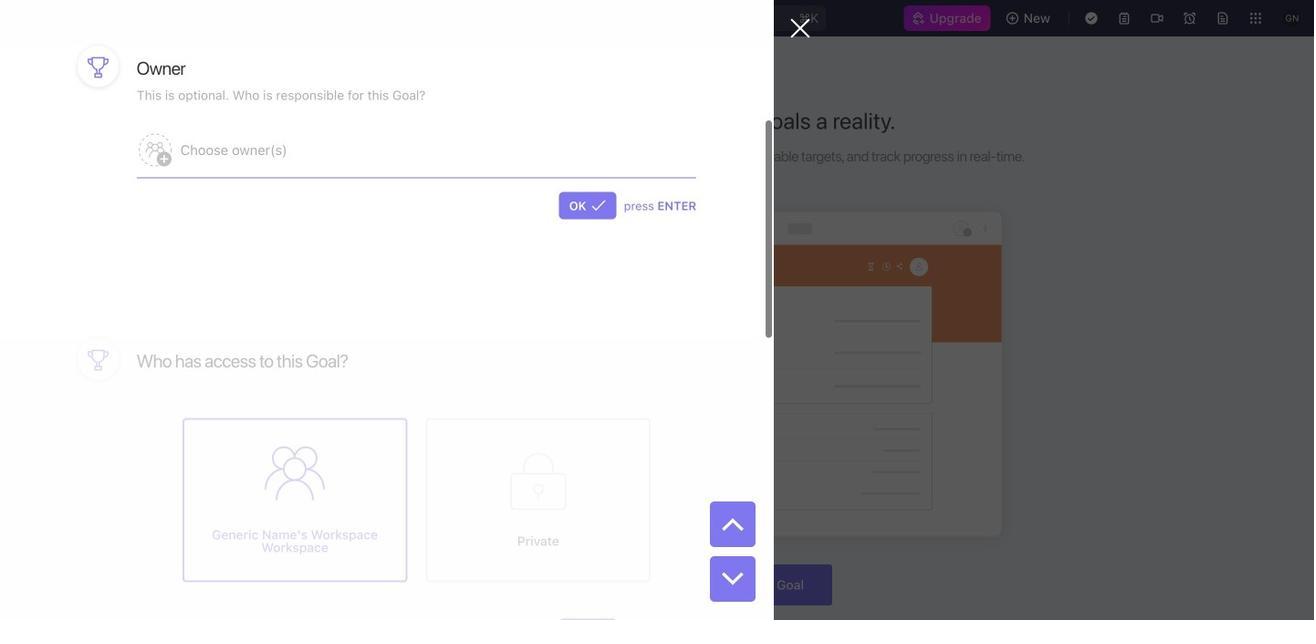 Task type: locate. For each thing, give the bounding box(es) containing it.
sidebar navigation
[[0, 37, 233, 621]]

tree
[[7, 411, 225, 533]]

dialog
[[0, 0, 811, 621]]

tree inside sidebar navigation
[[7, 411, 225, 533]]



Task type: vqa. For each thing, say whether or not it's contained in the screenshot.
Column Header
no



